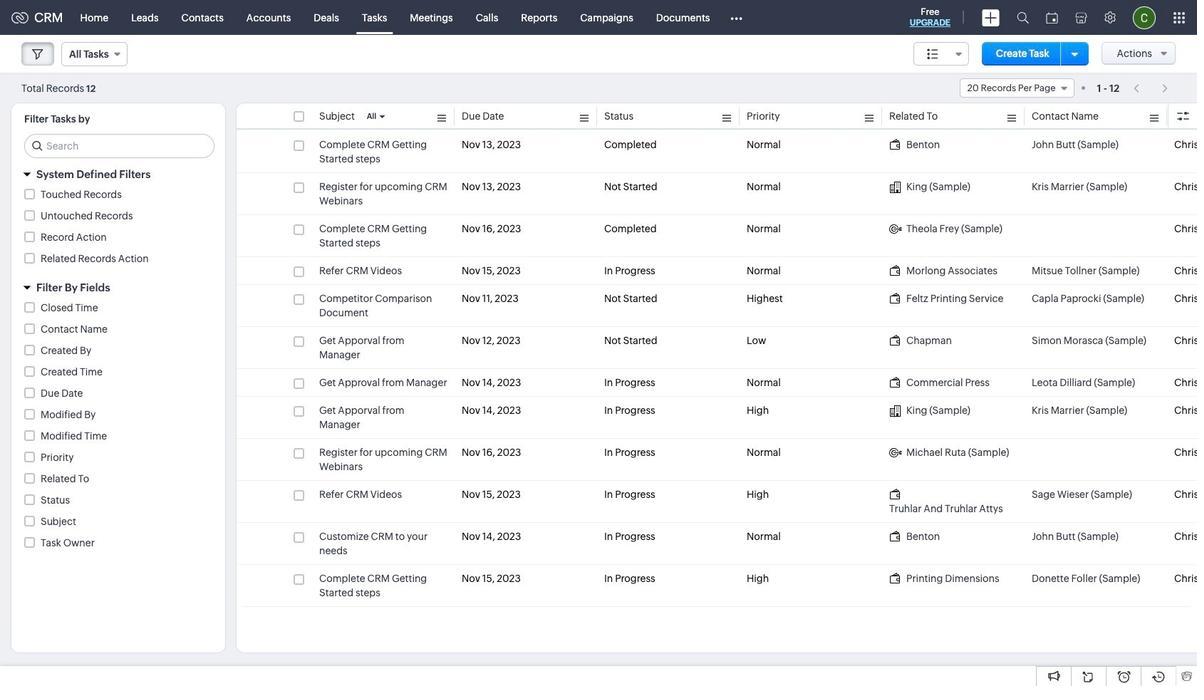 Task type: vqa. For each thing, say whether or not it's contained in the screenshot.
second Billing from the bottom of the page
no



Task type: describe. For each thing, give the bounding box(es) containing it.
search image
[[1018, 11, 1030, 24]]

calendar image
[[1047, 12, 1059, 23]]

size image
[[928, 48, 939, 61]]

Other Modules field
[[722, 6, 753, 29]]

create menu image
[[983, 9, 1000, 26]]

search element
[[1009, 0, 1038, 35]]

none field size
[[914, 42, 970, 66]]

profile image
[[1134, 6, 1157, 29]]

logo image
[[11, 12, 29, 23]]



Task type: locate. For each thing, give the bounding box(es) containing it.
Search text field
[[25, 135, 214, 158]]

row group
[[237, 131, 1198, 608]]

navigation
[[1127, 78, 1177, 98]]

profile element
[[1125, 0, 1165, 35]]

create menu element
[[974, 0, 1009, 35]]

None field
[[61, 42, 127, 66], [914, 42, 970, 66], [960, 78, 1075, 98], [61, 42, 127, 66], [960, 78, 1075, 98]]



